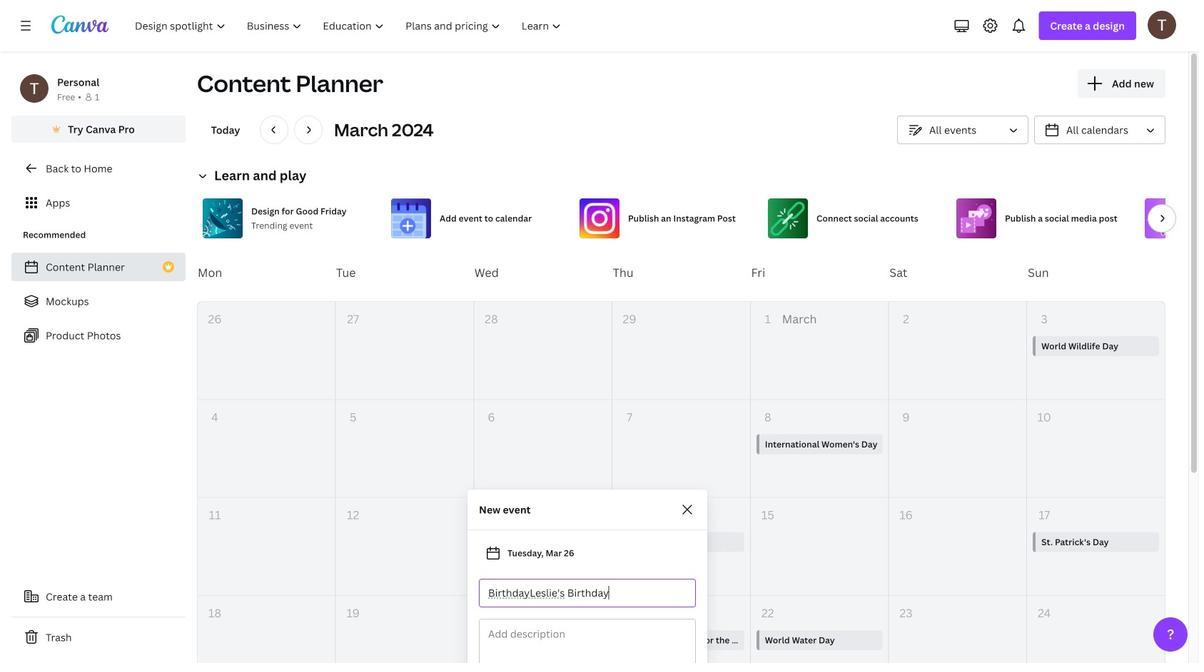 Task type: locate. For each thing, give the bounding box(es) containing it.
friday column header
[[751, 244, 889, 301]]

monday column header
[[197, 244, 335, 301]]

terry turtle image
[[1148, 11, 1177, 39]]

None button
[[897, 116, 1029, 144], [1034, 116, 1166, 144], [897, 116, 1029, 144], [1034, 116, 1166, 144]]

wednesday column header
[[474, 244, 612, 301]]

Add description text field
[[480, 620, 695, 663]]

list
[[11, 253, 186, 350]]

thursday column header
[[612, 244, 751, 301]]

row
[[197, 244, 1166, 301], [198, 302, 1165, 400], [198, 400, 1165, 498], [198, 498, 1165, 596], [198, 596, 1165, 663]]

sunday column header
[[1027, 244, 1166, 301]]

Add title text field
[[488, 580, 687, 607]]



Task type: vqa. For each thing, say whether or not it's contained in the screenshot.
Page 1 image
no



Task type: describe. For each thing, give the bounding box(es) containing it.
saturday column header
[[889, 244, 1027, 301]]

top level navigation element
[[126, 11, 574, 40]]

tuesday column header
[[335, 244, 474, 301]]



